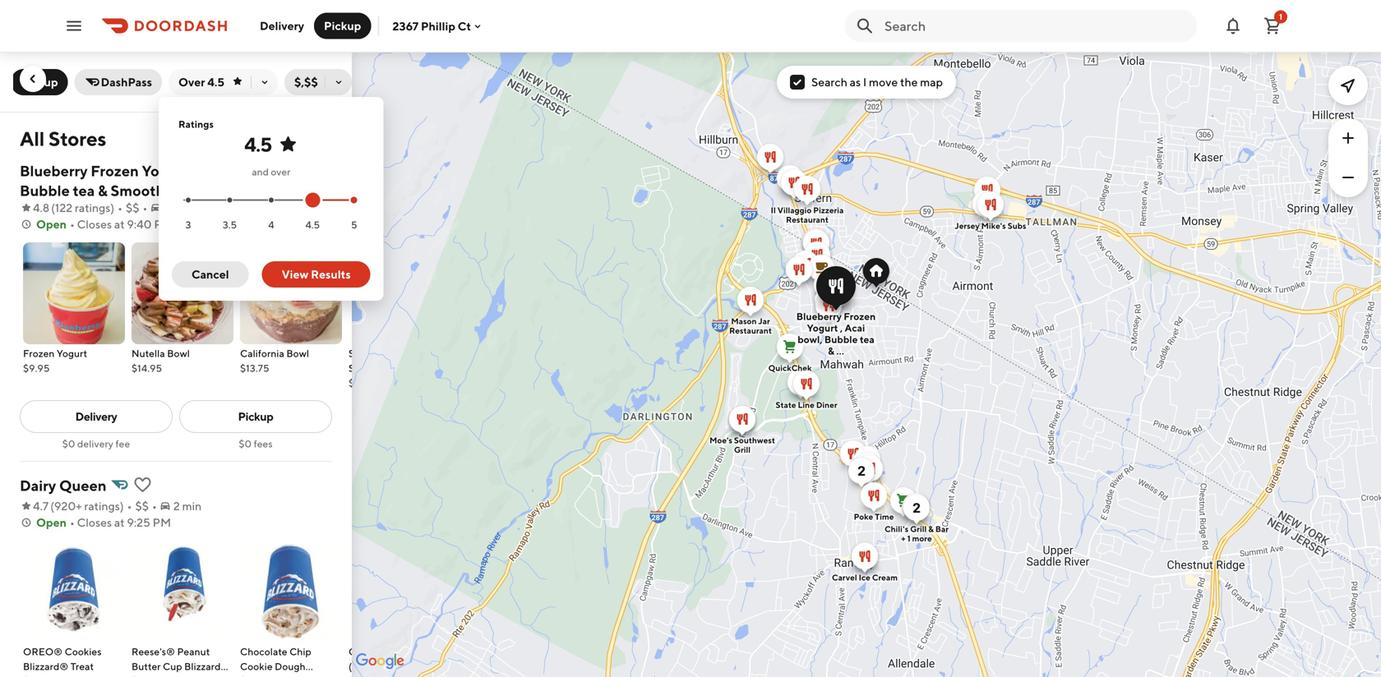 Task type: vqa. For each thing, say whether or not it's contained in the screenshot.
bowl,
yes



Task type: locate. For each thing, give the bounding box(es) containing it.
2 closes from the top
[[77, 516, 112, 529]]

$0 for delivery
[[62, 438, 75, 450]]

pm right 9:40
[[154, 217, 173, 231]]

yogurt
[[142, 162, 189, 180], [807, 322, 838, 334], [807, 322, 838, 334], [57, 348, 87, 359]]

$,$$
[[294, 75, 318, 89]]

and over
[[252, 166, 291, 178]]

4.5 inside button
[[207, 75, 224, 89]]

bowl right california at the left bottom of page
[[286, 348, 309, 359]]

bubble inside blueberry frozen yogurt , acai bowl, bubble tea & smoothie
[[20, 182, 70, 199]]

all
[[20, 127, 45, 150]]

0 horizontal spatial smoothie
[[111, 182, 177, 199]]

pickup button up $,$$ button
[[314, 13, 371, 39]]

3.5
[[223, 219, 237, 231]]

blueberry
[[20, 162, 88, 180], [796, 311, 842, 322], [796, 311, 842, 322]]

1 vertical spatial 4.5
[[244, 133, 272, 156]]

• up open • closes at 9:40 pm
[[118, 201, 122, 215]]

pickup
[[324, 19, 361, 32], [21, 75, 58, 89], [238, 410, 273, 423]]

1 horizontal spatial blizzard®
[[184, 661, 230, 673]]

closes down ( 920+ ratings )
[[77, 516, 112, 529]]

) up open • closes at 9:40 pm
[[110, 201, 114, 215]]

0 horizontal spatial bowl
[[167, 348, 190, 359]]

1 vertical spatial pm
[[153, 516, 171, 529]]

1 horizontal spatial $0
[[239, 438, 252, 450]]

chicken
[[349, 646, 386, 658]]

ratings up open • closes at 9:40 pm
[[75, 201, 110, 215]]

at left 9:25
[[114, 516, 125, 529]]

& inside strawberry & banana smoothie $8.25
[[401, 348, 407, 359]]

frozen inside blueberry frozen yogurt , acai bowl, bubble tea & smoothie
[[91, 162, 139, 180]]

treat inside chocolate chip cookie dough blizzard® treat
[[288, 676, 311, 677]]

( right 4.7
[[50, 499, 54, 513]]

&
[[98, 182, 108, 199], [828, 345, 834, 357], [828, 345, 834, 357], [401, 348, 407, 359], [928, 525, 934, 534], [928, 525, 934, 534]]

subs
[[1008, 221, 1026, 231], [1008, 221, 1026, 231]]

$$ up 9:40
[[126, 201, 139, 215]]

il
[[771, 206, 776, 215], [771, 206, 776, 215]]

Store search: begin typing to search for stores available on DoorDash text field
[[885, 17, 1187, 35]]

nutella bowl image
[[132, 243, 233, 344]]

1 vertical spatial 2 min
[[173, 499, 202, 513]]

1 at from the top
[[114, 217, 125, 231]]

1 vertical spatial ratings
[[84, 499, 120, 513]]

pizzeria
[[813, 206, 844, 215], [813, 206, 844, 215]]

1 horizontal spatial bowl
[[286, 348, 309, 359]]

treat down dough
[[288, 676, 311, 677]]

1 vertical spatial at
[[114, 516, 125, 529]]

0 vertical spatial at
[[114, 217, 125, 231]]

1 horizontal spatial 2
[[173, 499, 180, 513]]

min for queen
[[182, 499, 202, 513]]

smoothie inside blueberry frozen yogurt , acai bowl, bubble tea & smoothie
[[111, 182, 177, 199]]

tea
[[73, 182, 95, 199], [860, 334, 875, 345], [860, 334, 875, 345]]

0 horizontal spatial 4.5
[[207, 75, 224, 89]]

delivery inside button
[[260, 19, 304, 32]]

0 vertical spatial pickup
[[324, 19, 361, 32]]

ratings
[[178, 118, 214, 130]]

jersey mike's subs
[[955, 221, 1026, 231], [955, 221, 1026, 231]]

1 horizontal spatial treat
[[132, 676, 155, 677]]

ratings up the open • closes at 9:25 pm
[[84, 499, 120, 513]]

zoom out image
[[1338, 168, 1358, 187]]

• $$ for frozen
[[118, 201, 139, 215]]

oreo® cookies blizzard® treat image
[[23, 541, 125, 643]]

cancel
[[192, 268, 229, 281]]

2 open from the top
[[36, 516, 67, 529]]

2 horizontal spatial pickup
[[324, 19, 361, 32]]

0 vertical spatial (
[[51, 201, 55, 215]]

0 vertical spatial closes
[[77, 217, 112, 231]]

( for blueberry
[[51, 201, 55, 215]]

search
[[811, 75, 848, 89]]

1 vertical spatial • $$
[[127, 499, 149, 513]]

5
[[351, 219, 357, 231]]

0 vertical spatial )
[[110, 201, 114, 215]]

1 vertical spatial closes
[[77, 516, 112, 529]]

powered by google image
[[356, 654, 405, 670]]

4.5 down 4.5 stars and over image
[[305, 219, 320, 231]]

pickup button up all
[[11, 69, 68, 95]]

0 horizontal spatial )
[[110, 201, 114, 215]]

0 horizontal spatial treat
[[70, 661, 94, 673]]

delivery up $0 delivery fee
[[75, 410, 117, 423]]

...
[[836, 345, 844, 357], [836, 345, 844, 357]]

0 vertical spatial delivery
[[260, 19, 304, 32]]

3.5 stars and over image
[[226, 197, 233, 203]]

2 horizontal spatial blizzard®
[[240, 676, 285, 677]]

treat
[[70, 661, 94, 673], [132, 676, 155, 677], [288, 676, 311, 677]]

1 vertical spatial 2
[[173, 499, 180, 513]]

yogurt inside frozen yogurt $9.95
[[57, 348, 87, 359]]

delivery for 'delivery' button
[[260, 19, 304, 32]]

3
[[185, 219, 191, 231]]

1 vertical spatial )
[[120, 499, 124, 513]]

1 vertical spatial click to add this store to your saved list image
[[133, 475, 152, 495]]

diner
[[816, 400, 837, 410], [816, 400, 837, 410]]

2 min for queen
[[173, 499, 202, 513]]

2367
[[393, 19, 419, 33]]

ct
[[458, 19, 471, 33]]

0 horizontal spatial click to add this store to your saved list image
[[133, 475, 152, 495]]

poke time chili's grill & bar + 1 more
[[854, 512, 949, 543], [854, 512, 949, 543]]

1 vertical spatial (
[[50, 499, 54, 513]]

1 vertical spatial pickup button
[[11, 69, 68, 95]]

open down 4.7
[[36, 516, 67, 529]]

treat inside reese's® peanut butter cup blizzard® treat
[[132, 676, 155, 677]]

il villaggio pizzeria restaurant
[[771, 206, 844, 224], [771, 206, 844, 224]]

• $$ for queen
[[127, 499, 149, 513]]

treat down cookies
[[70, 661, 94, 673]]

bowl inside nutella bowl $14.95
[[167, 348, 190, 359]]

dairy
[[20, 477, 56, 495]]

1 horizontal spatial )
[[120, 499, 124, 513]]

• up the open • closes at 9:25 pm
[[152, 499, 157, 513]]

poke
[[854, 512, 873, 522], [854, 512, 873, 522]]

4.5 up and
[[244, 133, 272, 156]]

0 vertical spatial click to add this store to your saved list image
[[309, 171, 329, 191]]

chocolate chip cookie dough blizzard® treat image
[[240, 541, 342, 643]]

click to add this store to your saved list image for dairy queen
[[133, 475, 152, 495]]

blizzard® inside chocolate chip cookie dough blizzard® treat
[[240, 676, 285, 677]]

0 vertical spatial open
[[36, 217, 67, 231]]

2 bowl from the left
[[286, 348, 309, 359]]

blizzard® down "oreo®" on the bottom
[[23, 661, 68, 673]]

0 vertical spatial • $$
[[118, 201, 139, 215]]

) up the open • closes at 9:25 pm
[[120, 499, 124, 513]]

2 min for frozen
[[164, 201, 192, 215]]

pickup right 'delivery' button
[[324, 19, 361, 32]]

bar
[[936, 525, 949, 534], [936, 525, 949, 534]]

dough
[[275, 661, 306, 673]]

frozen
[[91, 162, 139, 180], [844, 311, 876, 322], [844, 311, 876, 322], [23, 348, 55, 359]]

1 vertical spatial delivery
[[75, 410, 117, 423]]

0 vertical spatial 2 min
[[164, 201, 192, 215]]

1 horizontal spatial delivery
[[260, 19, 304, 32]]

0 horizontal spatial $0
[[62, 438, 75, 450]]

0 vertical spatial pickup button
[[314, 13, 371, 39]]

blizzard® for butter
[[184, 661, 230, 673]]

2 for queen
[[173, 499, 180, 513]]

bowl right the nutella
[[167, 348, 190, 359]]

1 open from the top
[[36, 217, 67, 231]]

4.5
[[207, 75, 224, 89], [244, 133, 272, 156], [305, 219, 320, 231]]

$$ for frozen
[[126, 201, 139, 215]]

pm right 9:25
[[153, 516, 171, 529]]

over
[[271, 166, 291, 178]]

1 horizontal spatial smoothie
[[349, 363, 392, 374]]

$0 left fees
[[239, 438, 252, 450]]

dairy queen
[[20, 477, 107, 495]]

carvel
[[832, 573, 857, 583], [832, 573, 857, 583]]

blizzard®
[[23, 661, 68, 673], [184, 661, 230, 673], [240, 676, 285, 677]]

open • closes at 9:40 pm
[[36, 217, 173, 231]]

2 $0 from the left
[[239, 438, 252, 450]]

at
[[114, 217, 125, 231], [114, 516, 125, 529]]

click to add this store to your saved list image up 4.5 stars and over image
[[309, 171, 329, 191]]

(
[[51, 201, 55, 215], [50, 499, 54, 513]]

jersey
[[955, 221, 980, 231], [955, 221, 980, 231]]

• up 9:25
[[127, 499, 132, 513]]

blizzard® inside oreo® cookies blizzard® treat
[[23, 661, 68, 673]]

stores
[[48, 127, 106, 150]]

treat for cookie
[[288, 676, 311, 677]]

Search as I move the map checkbox
[[790, 75, 805, 90]]

phillip
[[421, 19, 455, 33]]

click to add this store to your saved list image
[[309, 171, 329, 191], [133, 475, 152, 495]]

• up 9:40
[[143, 201, 147, 215]]

1 vertical spatial min
[[182, 499, 202, 513]]

frozen inside frozen yogurt $9.95
[[23, 348, 55, 359]]

1 horizontal spatial 4.5
[[244, 133, 272, 156]]

smoothie up 9:40
[[111, 182, 177, 199]]

2 horizontal spatial treat
[[288, 676, 311, 677]]

zoom in image
[[1338, 128, 1358, 148]]

,
[[192, 162, 195, 180], [840, 322, 843, 334], [840, 322, 843, 334]]

state line diner
[[776, 400, 837, 410], [776, 400, 837, 410]]

1 $0 from the left
[[62, 438, 75, 450]]

chocolate chip cookie dough blizzard® treat button
[[240, 541, 342, 677]]

delivery up $,$$
[[260, 19, 304, 32]]

0 horizontal spatial pickup
[[21, 75, 58, 89]]

blueberry inside blueberry frozen yogurt , acai bowl, bubble tea & smoothie
[[20, 162, 88, 180]]

acai
[[198, 162, 229, 180], [845, 322, 865, 334], [845, 322, 865, 334]]

smoothie down strawberry
[[349, 363, 392, 374]]

ratings for frozen
[[75, 201, 110, 215]]

0 horizontal spatial 2
[[164, 201, 170, 215]]

4.5 stars and over image
[[308, 195, 318, 205]]

move
[[869, 75, 898, 89]]

0 vertical spatial 2
[[164, 201, 170, 215]]

1 vertical spatial open
[[36, 516, 67, 529]]

1 horizontal spatial click to add this store to your saved list image
[[309, 171, 329, 191]]

closes down ( 122 ratings )
[[77, 217, 112, 231]]

pm
[[154, 217, 173, 231], [153, 516, 171, 529]]

1 vertical spatial smoothie
[[349, 363, 392, 374]]

villaggio
[[778, 206, 812, 215], [778, 206, 812, 215]]

all stores
[[20, 127, 106, 150]]

$0 left delivery
[[62, 438, 75, 450]]

0 vertical spatial min
[[173, 201, 192, 215]]

notification bell image
[[1223, 16, 1243, 36]]

4.5 right over at the left top
[[207, 75, 224, 89]]

more
[[912, 534, 932, 543], [912, 534, 932, 543]]

ratings
[[75, 201, 110, 215], [84, 499, 120, 513]]

0 vertical spatial $$
[[126, 201, 139, 215]]

pickup up the $0 fees
[[238, 410, 273, 423]]

grill
[[734, 445, 751, 455], [734, 445, 751, 455], [910, 525, 927, 534], [910, 525, 927, 534]]

blizzard® inside reese's® peanut butter cup blizzard® treat
[[184, 661, 230, 673]]

treat inside oreo® cookies blizzard® treat
[[70, 661, 94, 673]]

( right '4.8'
[[51, 201, 55, 215]]

$,$$ button
[[284, 69, 352, 95]]

0 horizontal spatial delivery
[[75, 410, 117, 423]]

delivery inside delivery link
[[75, 410, 117, 423]]

open for blueberry frozen yogurt , acai bowl, bubble tea & smoothie
[[36, 217, 67, 231]]

blueberry frozen yogurt , acai bowl, bubble tea & ... quickchek
[[768, 311, 876, 373], [768, 311, 876, 373]]

• $$ up 9:40
[[118, 201, 139, 215]]

$$
[[126, 201, 139, 215], [135, 499, 149, 513]]

0 vertical spatial ratings
[[75, 201, 110, 215]]

0 vertical spatial smoothie
[[111, 182, 177, 199]]

carvel ice cream
[[832, 573, 898, 583], [832, 573, 898, 583]]

at left 9:40
[[114, 217, 125, 231]]

delivery for delivery link
[[75, 410, 117, 423]]

920+
[[54, 499, 82, 513]]

2 horizontal spatial 4.5
[[305, 219, 320, 231]]

0 horizontal spatial blizzard®
[[23, 661, 68, 673]]

view results button
[[262, 261, 371, 288]]

• $$ up 9:25
[[127, 499, 149, 513]]

1 vertical spatial $$
[[135, 499, 149, 513]]

blizzard® down peanut
[[184, 661, 230, 673]]

bowl inside the california bowl $13.75
[[286, 348, 309, 359]]

open menu image
[[64, 16, 84, 36]]

cancel button
[[172, 261, 249, 288]]

2 vertical spatial 4.5
[[305, 219, 320, 231]]

cream
[[872, 573, 898, 583], [872, 573, 898, 583]]

+
[[901, 534, 906, 543], [901, 534, 906, 543]]

california bowl $13.75
[[240, 348, 309, 374]]

click to add this store to your saved list image up 9:25
[[133, 475, 152, 495]]

over 4.5 button
[[168, 69, 278, 95]]

and
[[252, 166, 269, 178]]

2 vertical spatial pickup
[[238, 410, 273, 423]]

bowl for california bowl $13.75
[[286, 348, 309, 359]]

state
[[776, 400, 796, 410], [776, 400, 796, 410]]

1 horizontal spatial pickup button
[[314, 13, 371, 39]]

open down '4.8'
[[36, 217, 67, 231]]

1 bowl from the left
[[167, 348, 190, 359]]

1 closes from the top
[[77, 217, 112, 231]]

pickup link
[[179, 400, 332, 433]]

1
[[1279, 12, 1283, 21], [907, 534, 911, 543], [907, 534, 911, 543]]

acai inside blueberry frozen yogurt , acai bowl, bubble tea & smoothie
[[198, 162, 229, 180]]

0 vertical spatial pm
[[154, 217, 173, 231]]

pieces)
[[360, 661, 394, 673]]

blizzard® down "cookie" at the bottom left
[[240, 676, 285, 677]]

1 horizontal spatial pickup
[[238, 410, 273, 423]]

2 at from the top
[[114, 516, 125, 529]]

pickup up all
[[21, 75, 58, 89]]

0 vertical spatial 4.5
[[207, 75, 224, 89]]

0 horizontal spatial pickup button
[[11, 69, 68, 95]]

cookie
[[240, 661, 273, 673]]

1 vertical spatial pickup
[[21, 75, 58, 89]]

$$ up 9:25
[[135, 499, 149, 513]]

treat down butter
[[132, 676, 155, 677]]

$8.25
[[349, 377, 375, 389]]



Task type: describe. For each thing, give the bounding box(es) containing it.
( 920+ ratings )
[[50, 499, 124, 513]]

4
[[268, 219, 274, 231]]

i
[[863, 75, 867, 89]]

oreo®
[[23, 646, 63, 658]]

oreo® cookies blizzard® treat
[[23, 646, 102, 673]]

delivery button
[[250, 13, 314, 39]]

pickup for the right pickup button
[[324, 19, 361, 32]]

dashpass button
[[74, 69, 162, 95]]

yogurt inside blueberry frozen yogurt , acai bowl, bubble tea & smoothie
[[142, 162, 189, 180]]

122
[[55, 201, 72, 215]]

butter
[[132, 661, 161, 673]]

) for queen
[[120, 499, 124, 513]]

4.8
[[33, 201, 49, 215]]

$$ for queen
[[135, 499, 149, 513]]

at for queen
[[114, 516, 125, 529]]

delivery
[[77, 438, 113, 450]]

tea inside blueberry frozen yogurt , acai bowl, bubble tea & smoothie
[[73, 182, 95, 199]]

ratings for queen
[[84, 499, 120, 513]]

the
[[900, 75, 918, 89]]

view
[[282, 268, 309, 281]]

2 items, open order cart image
[[1263, 16, 1283, 36]]

• down 122
[[70, 217, 75, 231]]

reese's® peanut butter cup blizzard® treat button
[[132, 541, 233, 677]]

pickup for the leftmost pickup button
[[21, 75, 58, 89]]

$0 delivery fee
[[62, 438, 130, 450]]

blueberry frozen yogurt , acai bowl, bubble tea & smoothie
[[20, 162, 269, 199]]

view results
[[282, 268, 351, 281]]

2 for frozen
[[164, 201, 170, 215]]

9:40
[[127, 217, 152, 231]]

min for frozen
[[173, 201, 192, 215]]

$13.75
[[240, 363, 269, 374]]

cup
[[163, 661, 182, 673]]

at for frozen
[[114, 217, 125, 231]]

( 122 ratings )
[[51, 201, 114, 215]]

& inside blueberry frozen yogurt , acai bowl, bubble tea & smoothie
[[98, 182, 108, 199]]

1 button
[[1256, 9, 1289, 42]]

recenter the map image
[[1338, 76, 1358, 95]]

treat for butter
[[132, 676, 155, 677]]

previous image
[[26, 72, 39, 86]]

queen
[[59, 477, 107, 495]]

delivery link
[[20, 400, 173, 433]]

average rating of 4.7 out of 5 element
[[20, 498, 49, 515]]

• down 920+
[[70, 516, 75, 529]]

chicken strip basket (6 pieces) button
[[349, 541, 451, 677]]

oreo® cookies blizzard® treat button
[[23, 541, 125, 677]]

chocolate
[[240, 646, 287, 658]]

$0 fees
[[239, 438, 273, 450]]

peanut
[[177, 646, 210, 658]]

banana
[[409, 348, 443, 359]]

, inside blueberry frozen yogurt , acai bowl, bubble tea & smoothie
[[192, 162, 195, 180]]

closes for queen
[[77, 516, 112, 529]]

closes for frozen
[[77, 217, 112, 231]]

frozen yogurt image
[[23, 243, 125, 344]]

$9.95
[[23, 363, 50, 374]]

3 stars and over image
[[185, 197, 192, 203]]

average rating of 4.8 out of 5 element
[[20, 200, 49, 216]]

over 4.5
[[178, 75, 224, 89]]

results
[[311, 268, 351, 281]]

strip
[[389, 646, 410, 658]]

2367 phillip ct button
[[393, 19, 484, 33]]

bowl, inside blueberry frozen yogurt , acai bowl, bubble tea & smoothie
[[232, 162, 269, 180]]

chicken strip basket (6 pieces)
[[349, 646, 443, 673]]

smoothie inside strawberry & banana smoothie $8.25
[[349, 363, 392, 374]]

reese's® peanut butter cup blizzard® treat
[[132, 646, 230, 677]]

search as i move the map
[[811, 75, 943, 89]]

over
[[178, 75, 205, 89]]

nutella
[[132, 348, 165, 359]]

reese's® peanut butter cup blizzard® treat image
[[132, 541, 233, 643]]

2367 phillip ct
[[393, 19, 471, 33]]

bowl for nutella bowl $14.95
[[167, 348, 190, 359]]

5 stars and over image
[[349, 195, 359, 205]]

strawberry & banana smoothie $8.25
[[349, 348, 443, 389]]

(6
[[349, 661, 358, 673]]

) for frozen
[[110, 201, 114, 215]]

$0 for pickup
[[239, 438, 252, 450]]

california bowl image
[[240, 243, 342, 344]]

$14.95
[[132, 363, 162, 374]]

fees
[[254, 438, 273, 450]]

click to add this store to your saved list image for blueberry frozen yogurt , acai bowl, bubble tea & smoothie
[[309, 171, 329, 191]]

fee
[[115, 438, 130, 450]]

map
[[920, 75, 943, 89]]

chip
[[289, 646, 311, 658]]

as
[[850, 75, 861, 89]]

open for dairy queen
[[36, 516, 67, 529]]

open • closes at 9:25 pm
[[36, 516, 171, 529]]

reese's®
[[132, 646, 175, 658]]

basket
[[412, 646, 443, 658]]

nutella bowl $14.95
[[132, 348, 190, 374]]

9:25
[[127, 516, 150, 529]]

strawberry
[[349, 348, 398, 359]]

blizzard® for cookie
[[240, 676, 285, 677]]

( for dairy
[[50, 499, 54, 513]]

pm for queen
[[153, 516, 171, 529]]

1 inside button
[[1279, 12, 1283, 21]]

cookies
[[65, 646, 102, 658]]

california
[[240, 348, 284, 359]]

pm for frozen
[[154, 217, 173, 231]]

4 stars and over image
[[268, 197, 274, 203]]

map region
[[248, 2, 1381, 677]]

dashpass
[[101, 75, 152, 89]]

frozen yogurt $9.95
[[23, 348, 87, 374]]

pickup for pickup link
[[238, 410, 273, 423]]

4.7
[[33, 499, 49, 513]]

chocolate chip cookie dough blizzard® treat
[[240, 646, 311, 677]]



